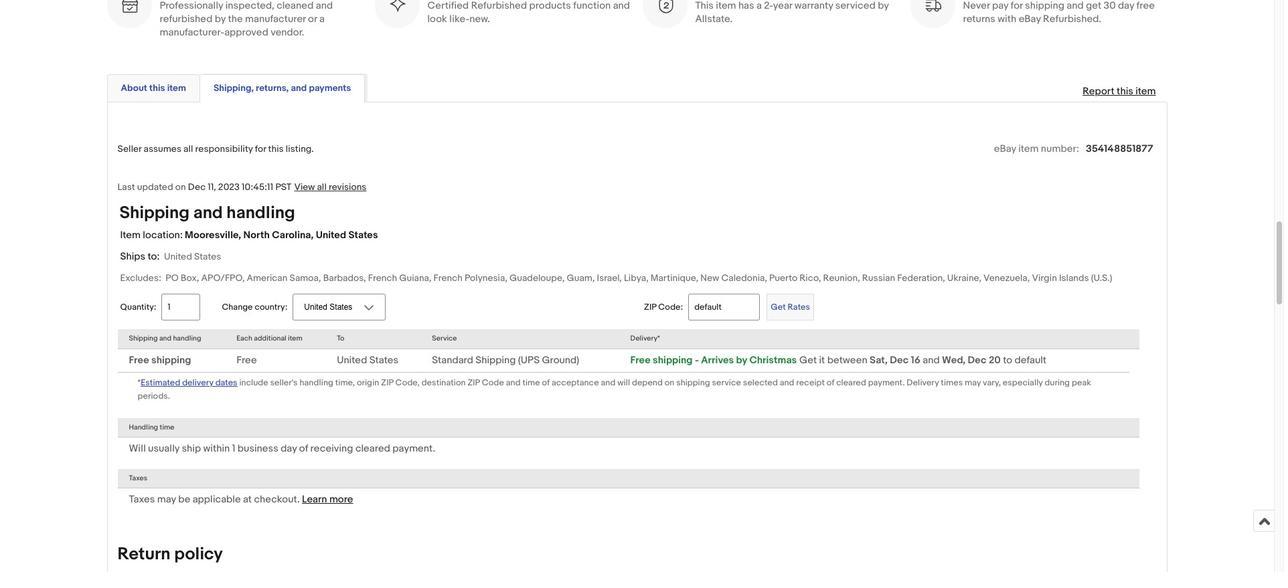 Task type: describe. For each thing, give the bounding box(es) containing it.
caledonia,
[[722, 273, 768, 284]]

1 vertical spatial shipping
[[129, 334, 158, 343]]

and up mooresville,
[[193, 203, 223, 224]]

1 horizontal spatial handling
[[227, 203, 295, 224]]

and inside never pay for shipping and get 30 day free returns with ebay refurbished.
[[1067, 0, 1084, 12]]

1 vertical spatial may
[[157, 494, 176, 507]]

2 vertical spatial shipping
[[476, 354, 516, 367]]

and right 16
[[923, 354, 940, 367]]

taxes for taxes may be applicable at checkout. learn more
[[129, 494, 155, 507]]

samoa,
[[290, 273, 321, 284]]

learn
[[302, 494, 327, 507]]

0 horizontal spatial handling
[[173, 334, 201, 343]]

or
[[308, 13, 317, 26]]

2023
[[218, 182, 240, 193]]

handling time
[[129, 423, 174, 432]]

time,
[[335, 377, 355, 388]]

it
[[819, 354, 825, 367]]

policy
[[174, 545, 223, 565]]

inspected,
[[226, 0, 274, 12]]

and left "receipt"
[[780, 377, 795, 388]]

0 horizontal spatial day
[[281, 443, 297, 455]]

day inside never pay for shipping and get 30 day free returns with ebay refurbished.
[[1118, 0, 1135, 12]]

puerto
[[770, 273, 798, 284]]

with
[[998, 13, 1017, 26]]

0 horizontal spatial zip
[[381, 377, 394, 388]]

certified refurbished products function and look like-new.
[[428, 0, 630, 26]]

taxes may be applicable at checkout. learn more
[[129, 494, 353, 507]]

1 vertical spatial get
[[800, 354, 817, 367]]

tab list containing about this item
[[107, 72, 1168, 103]]

0 horizontal spatial payment.
[[393, 443, 436, 455]]

with details__icon image for never
[[924, 0, 942, 15]]

free shipping - arrives by christmas get it between sat, dec 16 and wed, dec 20 to default
[[631, 354, 1047, 367]]

free shipping
[[129, 354, 191, 367]]

0 vertical spatial states
[[349, 229, 378, 242]]

shipping, returns, and payments
[[214, 82, 351, 94]]

a inside 'this item has a 2-year warranty serviced by allstate.'
[[757, 0, 762, 12]]

reunion,
[[824, 273, 861, 284]]

2 vertical spatial united
[[337, 354, 367, 367]]

0 horizontal spatial cleared
[[356, 443, 390, 455]]

within
[[203, 443, 230, 455]]

peak
[[1072, 377, 1092, 388]]

federation,
[[898, 273, 946, 284]]

shipping, returns, and payments button
[[214, 82, 351, 95]]

professionally inspected, cleaned and refurbished by the manufacturer or a manufacturer-approved vendor.
[[160, 0, 333, 39]]

to:
[[148, 251, 160, 263]]

1 horizontal spatial zip
[[468, 377, 480, 388]]

new
[[701, 273, 720, 284]]

number:
[[1041, 143, 1080, 156]]

shipping,
[[214, 82, 254, 94]]

and up free shipping
[[159, 334, 171, 343]]

zip code:
[[644, 302, 683, 312]]

1 horizontal spatial of
[[542, 377, 550, 388]]

be
[[178, 494, 190, 507]]

dates
[[215, 377, 238, 388]]

* estimated delivery dates
[[138, 377, 238, 388]]

0 horizontal spatial of
[[299, 443, 308, 455]]

each
[[237, 334, 252, 343]]

0 vertical spatial united
[[316, 229, 346, 242]]

between
[[828, 354, 868, 367]]

on inside include seller's handling time, origin zip code, destination zip code and time of acceptance and will depend on shipping service selected and receipt of cleared payment. delivery times may vary, especially during peak periods.
[[665, 377, 675, 388]]

2 horizontal spatial zip
[[644, 302, 657, 312]]

has
[[739, 0, 755, 12]]

listing.
[[286, 143, 314, 155]]

(ups
[[518, 354, 540, 367]]

free for free
[[237, 354, 257, 367]]

usually
[[148, 443, 180, 455]]

last
[[118, 182, 135, 193]]

checkout.
[[254, 494, 300, 507]]

refurbished
[[471, 0, 527, 12]]

this for report
[[1117, 85, 1134, 98]]

return
[[118, 545, 171, 565]]

function
[[574, 0, 611, 12]]

ukraine,
[[948, 273, 982, 284]]

0 vertical spatial united states
[[164, 251, 221, 263]]

1 vertical spatial united
[[164, 251, 192, 263]]

item for report this item
[[1136, 85, 1156, 98]]

(u.s.)
[[1092, 273, 1113, 284]]

item
[[120, 229, 141, 242]]

receiving
[[311, 443, 353, 455]]

at
[[243, 494, 252, 507]]

time inside include seller's handling time, origin zip code, destination zip code and time of acceptance and will depend on shipping service selected and receipt of cleared payment. delivery times may vary, especially during peak periods.
[[523, 377, 540, 388]]

2 vertical spatial states
[[370, 354, 399, 367]]

especially
[[1003, 377, 1043, 388]]

quantity:
[[120, 302, 156, 312]]

item for about this item
[[167, 82, 186, 94]]

service
[[432, 334, 457, 343]]

seller assumes all responsibility for this listing.
[[118, 143, 314, 155]]

manufacturer-
[[160, 26, 224, 39]]

periods.
[[138, 391, 170, 402]]

will
[[129, 443, 146, 455]]

16
[[911, 354, 921, 367]]

report this item
[[1083, 85, 1156, 98]]

refurbished
[[160, 13, 213, 26]]

)
[[577, 354, 580, 367]]

will
[[618, 377, 630, 388]]

change
[[222, 302, 253, 313]]

and inside professionally inspected, cleaned and refurbished by the manufacturer or a manufacturer-approved vendor.
[[316, 0, 333, 12]]

origin
[[357, 377, 379, 388]]

north
[[243, 229, 270, 242]]

refurbished.
[[1044, 13, 1102, 26]]

to
[[1004, 354, 1013, 367]]

0 vertical spatial all
[[184, 143, 193, 155]]

returns
[[963, 13, 996, 26]]

ships to:
[[120, 251, 160, 263]]

shipping left -
[[653, 354, 693, 367]]

with details__icon image for this
[[656, 0, 674, 15]]

delivery
[[182, 377, 214, 388]]

wed,
[[942, 354, 966, 367]]

guadeloupe,
[[510, 273, 565, 284]]

barbados,
[[323, 273, 366, 284]]

receipt
[[797, 377, 825, 388]]

libya,
[[624, 273, 649, 284]]

report
[[1083, 85, 1115, 98]]

this for about
[[149, 82, 165, 94]]

0 vertical spatial shipping and handling
[[120, 203, 295, 224]]

view all revisions link
[[292, 181, 367, 194]]

each additional item
[[237, 334, 303, 343]]

1 vertical spatial all
[[317, 182, 327, 193]]

0 horizontal spatial ebay
[[995, 143, 1017, 156]]

will usually ship within 1 business day of receiving cleared payment.
[[129, 443, 436, 455]]

1 vertical spatial united states
[[337, 354, 399, 367]]

2 vertical spatial by
[[736, 354, 748, 367]]

about this item button
[[121, 82, 186, 95]]

handling
[[129, 423, 158, 432]]



Task type: vqa. For each thing, say whether or not it's contained in the screenshot.
my in the "ACCOUNT" navigation
no



Task type: locate. For each thing, give the bounding box(es) containing it.
this
[[149, 82, 165, 94], [1117, 85, 1134, 98], [268, 143, 284, 155]]

a
[[757, 0, 762, 12], [319, 13, 325, 26]]

with details__icon image
[[120, 0, 138, 15], [388, 0, 406, 15], [656, 0, 674, 15], [924, 0, 942, 15]]

seller
[[118, 143, 142, 155]]

code:
[[659, 302, 683, 312]]

american
[[247, 273, 288, 284]]

this left listing.
[[268, 143, 284, 155]]

vendor.
[[271, 26, 304, 39]]

of left receiving on the bottom of the page
[[299, 443, 308, 455]]

cleared
[[837, 377, 867, 388], [356, 443, 390, 455]]

with details__icon image left refurbished in the left top of the page
[[120, 0, 138, 15]]

and right code
[[506, 377, 521, 388]]

1 horizontal spatial get
[[800, 354, 817, 367]]

2 horizontal spatial handling
[[300, 377, 333, 388]]

3 with details__icon image from the left
[[656, 0, 674, 15]]

united right carolina,
[[316, 229, 346, 242]]

apo/fpo,
[[201, 273, 245, 284]]

times
[[941, 377, 963, 388]]

states down mooresville,
[[194, 251, 221, 263]]

to
[[337, 334, 345, 343]]

may left be
[[157, 494, 176, 507]]

and up the or
[[316, 0, 333, 12]]

and
[[316, 0, 333, 12], [613, 0, 630, 12], [1067, 0, 1084, 12], [291, 82, 307, 94], [193, 203, 223, 224], [159, 334, 171, 343], [923, 354, 940, 367], [506, 377, 521, 388], [601, 377, 616, 388], [780, 377, 795, 388]]

code
[[482, 377, 504, 388]]

united up po
[[164, 251, 192, 263]]

year
[[773, 0, 793, 12]]

dec left 11,
[[188, 182, 206, 193]]

0 horizontal spatial this
[[149, 82, 165, 94]]

report this item link
[[1076, 78, 1163, 105]]

ebay left the number:
[[995, 143, 1017, 156]]

ships
[[120, 251, 145, 263]]

2 horizontal spatial dec
[[968, 354, 987, 367]]

free
[[129, 354, 149, 367], [237, 354, 257, 367], [631, 354, 651, 367]]

all right "view"
[[317, 182, 327, 193]]

0 vertical spatial may
[[965, 377, 981, 388]]

0 vertical spatial a
[[757, 0, 762, 12]]

0 horizontal spatial may
[[157, 494, 176, 507]]

by right arrives
[[736, 354, 748, 367]]

zip left code:
[[644, 302, 657, 312]]

1 horizontal spatial payment.
[[869, 377, 905, 388]]

0 horizontal spatial free
[[129, 354, 149, 367]]

payment. down code,
[[393, 443, 436, 455]]

ground
[[542, 354, 577, 367]]

business
[[238, 443, 278, 455]]

zip
[[644, 302, 657, 312], [381, 377, 394, 388], [468, 377, 480, 388]]

for up the "with" at the right of page
[[1011, 0, 1023, 12]]

with details__icon image left this
[[656, 0, 674, 15]]

christmas
[[750, 354, 797, 367]]

look
[[428, 13, 447, 26]]

1 horizontal spatial a
[[757, 0, 762, 12]]

30
[[1104, 0, 1116, 12]]

cleared down between
[[837, 377, 867, 388]]

1 vertical spatial handling
[[173, 334, 201, 343]]

shipping up refurbished.
[[1025, 0, 1065, 12]]

this right report
[[1117, 85, 1134, 98]]

this right about
[[149, 82, 165, 94]]

0 vertical spatial shipping
[[120, 203, 190, 224]]

about this item
[[121, 82, 186, 94]]

shipping up free shipping
[[129, 334, 158, 343]]

2 horizontal spatial free
[[631, 354, 651, 367]]

0 horizontal spatial time
[[160, 423, 174, 432]]

united states up box,
[[164, 251, 221, 263]]

2 taxes from the top
[[129, 494, 155, 507]]

0 horizontal spatial on
[[175, 182, 186, 193]]

1 vertical spatial a
[[319, 13, 325, 26]]

estimated delivery dates link
[[141, 376, 238, 389]]

never pay for shipping and get 30 day free returns with ebay refurbished.
[[963, 0, 1155, 26]]

and inside certified refurbished products function and look like-new.
[[613, 0, 630, 12]]

may left vary,
[[965, 377, 981, 388]]

with details__icon image left look
[[388, 0, 406, 15]]

0 vertical spatial get
[[771, 302, 786, 313]]

free up *
[[129, 354, 149, 367]]

united up time,
[[337, 354, 367, 367]]

1 horizontal spatial french
[[434, 273, 463, 284]]

1 vertical spatial payment.
[[393, 443, 436, 455]]

israel,
[[597, 273, 622, 284]]

payment. inside include seller's handling time, origin zip code, destination zip code and time of acceptance and will depend on shipping service selected and receipt of cleared payment. delivery times may vary, especially during peak periods.
[[869, 377, 905, 388]]

for inside never pay for shipping and get 30 day free returns with ebay refurbished.
[[1011, 0, 1023, 12]]

handling left time,
[[300, 377, 333, 388]]

new.
[[470, 13, 490, 26]]

handling down the quantity: text field
[[173, 334, 201, 343]]

of
[[542, 377, 550, 388], [827, 377, 835, 388], [299, 443, 308, 455]]

0 vertical spatial ebay
[[1019, 13, 1041, 26]]

on right depend
[[665, 377, 675, 388]]

0 vertical spatial on
[[175, 182, 186, 193]]

0 vertical spatial taxes
[[129, 474, 148, 483]]

arrives
[[701, 354, 734, 367]]

0 vertical spatial day
[[1118, 0, 1135, 12]]

354148851877
[[1086, 143, 1154, 156]]

shipping down -
[[677, 377, 710, 388]]

time
[[523, 377, 540, 388], [160, 423, 174, 432]]

1 vertical spatial time
[[160, 423, 174, 432]]

this
[[696, 0, 714, 12]]

payment. down sat,
[[869, 377, 905, 388]]

change country:
[[222, 302, 288, 313]]

applicable
[[193, 494, 241, 507]]

get left it on the right bottom of the page
[[800, 354, 817, 367]]

and right function
[[613, 0, 630, 12]]

for right responsibility
[[255, 143, 266, 155]]

0 horizontal spatial for
[[255, 143, 266, 155]]

day right business
[[281, 443, 297, 455]]

by inside 'this item has a 2-year warranty serviced by allstate.'
[[878, 0, 889, 12]]

po
[[166, 273, 179, 284]]

with details__icon image left never
[[924, 0, 942, 15]]

0 horizontal spatial dec
[[188, 182, 206, 193]]

ZIP Code: text field
[[689, 294, 760, 321]]

shipping inside include seller's handling time, origin zip code, destination zip code and time of acceptance and will depend on shipping service selected and receipt of cleared payment. delivery times may vary, especially during peak periods.
[[677, 377, 710, 388]]

0 horizontal spatial all
[[184, 143, 193, 155]]

taxes for taxes
[[129, 474, 148, 483]]

shipping up code
[[476, 354, 516, 367]]

return policy
[[118, 545, 223, 565]]

1 vertical spatial states
[[194, 251, 221, 263]]

1 horizontal spatial dec
[[890, 354, 909, 367]]

2 horizontal spatial this
[[1117, 85, 1134, 98]]

1 horizontal spatial may
[[965, 377, 981, 388]]

cleaned
[[277, 0, 314, 12]]

include seller's handling time, origin zip code, destination zip code and time of acceptance and will depend on shipping service selected and receipt of cleared payment. delivery times may vary, especially during peak periods.
[[138, 377, 1092, 402]]

1 horizontal spatial for
[[1011, 0, 1023, 12]]

item for each additional item
[[288, 334, 303, 343]]

time up usually
[[160, 423, 174, 432]]

shipping inside never pay for shipping and get 30 day free returns with ebay refurbished.
[[1025, 0, 1065, 12]]

taxes down will
[[129, 474, 148, 483]]

1 horizontal spatial day
[[1118, 0, 1135, 12]]

1
[[232, 443, 235, 455]]

guam,
[[567, 273, 595, 284]]

additional
[[254, 334, 286, 343]]

3 free from the left
[[631, 354, 651, 367]]

delivery*
[[631, 334, 660, 343]]

with details__icon image for professionally
[[120, 0, 138, 15]]

get inside "get rates" button
[[771, 302, 786, 313]]

1 french from the left
[[368, 273, 397, 284]]

venezuela,
[[984, 273, 1030, 284]]

of down "ground"
[[542, 377, 550, 388]]

states up origin
[[370, 354, 399, 367]]

1 with details__icon image from the left
[[120, 0, 138, 15]]

1 vertical spatial for
[[255, 143, 266, 155]]

item inside 'this item has a 2-year warranty serviced by allstate.'
[[716, 0, 736, 12]]

may inside include seller's handling time, origin zip code, destination zip code and time of acceptance and will depend on shipping service selected and receipt of cleared payment. delivery times may vary, especially during peak periods.
[[965, 377, 981, 388]]

1 horizontal spatial by
[[736, 354, 748, 367]]

1 vertical spatial taxes
[[129, 494, 155, 507]]

item inside button
[[167, 82, 186, 94]]

dec left 16
[[890, 354, 909, 367]]

1 vertical spatial cleared
[[356, 443, 390, 455]]

1 taxes from the top
[[129, 474, 148, 483]]

view
[[294, 182, 315, 193]]

0 vertical spatial handling
[[227, 203, 295, 224]]

free for free shipping
[[129, 354, 149, 367]]

on right updated
[[175, 182, 186, 193]]

carolina,
[[272, 229, 314, 242]]

1 horizontal spatial this
[[268, 143, 284, 155]]

zip left code
[[468, 377, 480, 388]]

this item has a 2-year warranty serviced by allstate.
[[696, 0, 889, 26]]

0 horizontal spatial french
[[368, 273, 397, 284]]

excludes: po box, apo/fpo, american samoa, barbados, french guiana, french polynesia, guadeloupe, guam, israel, libya, martinique, new caledonia, puerto rico, reunion, russian federation, ukraine, venezuela, virgin islands (u.s.)
[[120, 273, 1113, 284]]

1 vertical spatial on
[[665, 377, 675, 388]]

1 horizontal spatial all
[[317, 182, 327, 193]]

0 horizontal spatial united states
[[164, 251, 221, 263]]

4 with details__icon image from the left
[[924, 0, 942, 15]]

of right "receipt"
[[827, 377, 835, 388]]

depend
[[632, 377, 663, 388]]

payments
[[309, 82, 351, 94]]

assumes
[[144, 143, 182, 155]]

2 vertical spatial handling
[[300, 377, 333, 388]]

polynesia,
[[465, 273, 508, 284]]

a inside professionally inspected, cleaned and refurbished by the manufacturer or a manufacturer-approved vendor.
[[319, 13, 325, 26]]

free down delivery*
[[631, 354, 651, 367]]

by right serviced
[[878, 0, 889, 12]]

1 vertical spatial day
[[281, 443, 297, 455]]

french left guiana,
[[368, 273, 397, 284]]

1 horizontal spatial united states
[[337, 354, 399, 367]]

states up barbados,
[[349, 229, 378, 242]]

delivery
[[907, 377, 939, 388]]

1 horizontal spatial time
[[523, 377, 540, 388]]

by left the
[[215, 13, 226, 26]]

0 horizontal spatial get
[[771, 302, 786, 313]]

1 horizontal spatial on
[[665, 377, 675, 388]]

0 horizontal spatial a
[[319, 13, 325, 26]]

1 vertical spatial by
[[215, 13, 226, 26]]

taxes left be
[[129, 494, 155, 507]]

0 vertical spatial cleared
[[837, 377, 867, 388]]

0 vertical spatial time
[[523, 377, 540, 388]]

1 horizontal spatial cleared
[[837, 377, 867, 388]]

2 horizontal spatial of
[[827, 377, 835, 388]]

handling inside include seller's handling time, origin zip code, destination zip code and time of acceptance and will depend on shipping service selected and receipt of cleared payment. delivery times may vary, especially during peak periods.
[[300, 377, 333, 388]]

item up allstate. at right
[[716, 0, 736, 12]]

get
[[1086, 0, 1102, 12]]

a right the or
[[319, 13, 325, 26]]

0 vertical spatial payment.
[[869, 377, 905, 388]]

20
[[989, 354, 1001, 367]]

ebay inside never pay for shipping and get 30 day free returns with ebay refurbished.
[[1019, 13, 1041, 26]]

with details__icon image for certified
[[388, 0, 406, 15]]

virgin
[[1032, 273, 1058, 284]]

get rates
[[771, 302, 810, 313]]

2 free from the left
[[237, 354, 257, 367]]

free down 'each'
[[237, 354, 257, 367]]

and left will
[[601, 377, 616, 388]]

1 vertical spatial ebay
[[995, 143, 1017, 156]]

1 vertical spatial shipping and handling
[[129, 334, 201, 343]]

cleared inside include seller's handling time, origin zip code, destination zip code and time of acceptance and will depend on shipping service selected and receipt of cleared payment. delivery times may vary, especially during peak periods.
[[837, 377, 867, 388]]

warranty
[[795, 0, 834, 12]]

states
[[349, 229, 378, 242], [194, 251, 221, 263], [370, 354, 399, 367]]

shipping up estimated
[[151, 354, 191, 367]]

0 horizontal spatial by
[[215, 13, 226, 26]]

by inside professionally inspected, cleaned and refurbished by the manufacturer or a manufacturer-approved vendor.
[[215, 13, 226, 26]]

russian
[[863, 273, 896, 284]]

shipping and handling up free shipping
[[129, 334, 201, 343]]

french right guiana,
[[434, 273, 463, 284]]

cleared right receiving on the bottom of the page
[[356, 443, 390, 455]]

11,
[[208, 182, 216, 193]]

allstate.
[[696, 13, 733, 26]]

0 vertical spatial for
[[1011, 0, 1023, 12]]

item right report
[[1136, 85, 1156, 98]]

professionally
[[160, 0, 223, 12]]

ebay item number: 354148851877
[[995, 143, 1154, 156]]

this inside button
[[149, 82, 165, 94]]

payment.
[[869, 377, 905, 388], [393, 443, 436, 455]]

shipping and handling up mooresville,
[[120, 203, 295, 224]]

include
[[239, 377, 268, 388]]

1 horizontal spatial ebay
[[1019, 13, 1041, 26]]

1 horizontal spatial free
[[237, 354, 257, 367]]

2 horizontal spatial by
[[878, 0, 889, 12]]

serviced
[[836, 0, 876, 12]]

ebay right the "with" at the right of page
[[1019, 13, 1041, 26]]

dec left 20
[[968, 354, 987, 367]]

location:
[[143, 229, 183, 242]]

a left "2-"
[[757, 0, 762, 12]]

tab list
[[107, 72, 1168, 103]]

approved
[[224, 26, 269, 39]]

item left the number:
[[1019, 143, 1039, 156]]

default
[[1015, 354, 1047, 367]]

all right assumes
[[184, 143, 193, 155]]

get
[[771, 302, 786, 313], [800, 354, 817, 367]]

and up refurbished.
[[1067, 0, 1084, 12]]

10:45:11
[[242, 182, 273, 193]]

free for free shipping - arrives by christmas get it between sat, dec 16 and wed, dec 20 to default
[[631, 354, 651, 367]]

destination
[[422, 377, 466, 388]]

selected
[[743, 377, 778, 388]]

learn more link
[[302, 494, 353, 507]]

handling up north
[[227, 203, 295, 224]]

shipping
[[120, 203, 190, 224], [129, 334, 158, 343], [476, 354, 516, 367]]

2 with details__icon image from the left
[[388, 0, 406, 15]]

shipping up 'location:' at the left top of the page
[[120, 203, 190, 224]]

0 vertical spatial by
[[878, 0, 889, 12]]

united states up origin
[[337, 354, 399, 367]]

ebay
[[1019, 13, 1041, 26], [995, 143, 1017, 156]]

excludes:
[[120, 273, 161, 284]]

Quantity: text field
[[162, 294, 201, 321]]

2 french from the left
[[434, 273, 463, 284]]

item right additional
[[288, 334, 303, 343]]

sat,
[[870, 354, 888, 367]]

and right "returns," at the top left of page
[[291, 82, 307, 94]]

get left rates
[[771, 302, 786, 313]]

item right about
[[167, 82, 186, 94]]

day right 30
[[1118, 0, 1135, 12]]

and inside button
[[291, 82, 307, 94]]

zip right origin
[[381, 377, 394, 388]]

1 free from the left
[[129, 354, 149, 367]]

time down (ups
[[523, 377, 540, 388]]



